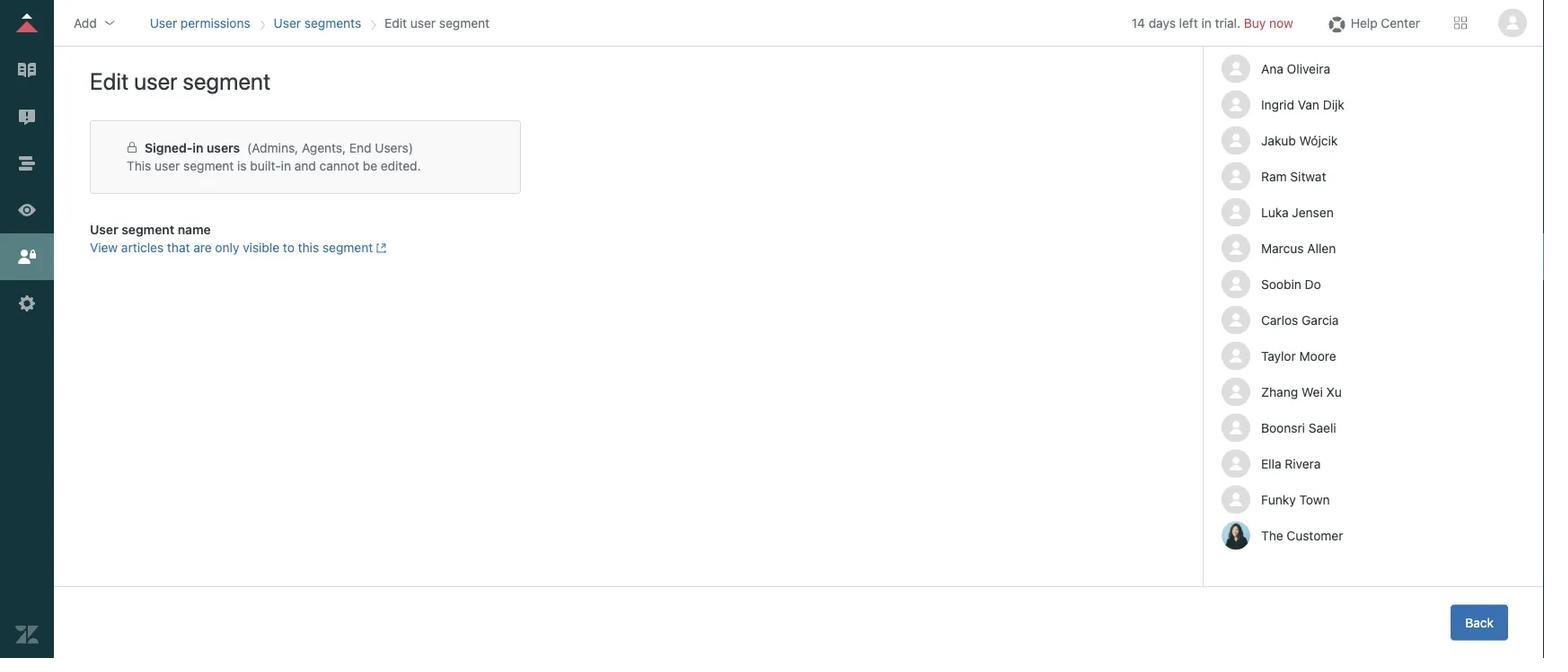 Task type: describe. For each thing, give the bounding box(es) containing it.
the customer image
[[1222, 522, 1251, 551]]

(opens in a new tab) image
[[373, 243, 387, 254]]

user segment name
[[90, 222, 211, 237]]

marcus allen
[[1261, 241, 1336, 256]]

left
[[1179, 15, 1198, 30]]

user segments
[[274, 15, 361, 30]]

edited.
[[381, 159, 421, 174]]

permissions
[[181, 15, 250, 30]]

to
[[283, 240, 295, 255]]

this
[[298, 240, 319, 255]]

add
[[74, 15, 97, 30]]

name
[[178, 222, 211, 237]]

wójcik
[[1300, 134, 1338, 148]]

ram
[[1261, 170, 1287, 184]]

taylor moore image
[[1222, 343, 1251, 371]]

luka jensen
[[1261, 205, 1334, 220]]

agents,
[[302, 141, 346, 156]]

user inside navigation
[[410, 15, 436, 30]]

days
[[1149, 15, 1176, 30]]

are
[[193, 240, 212, 255]]

soobin do image
[[1222, 271, 1251, 299]]

taylor
[[1261, 349, 1296, 364]]

jensen
[[1292, 205, 1334, 220]]

segment inside navigation
[[439, 15, 490, 30]]

customize design image
[[15, 199, 39, 222]]

2 horizontal spatial in
[[1202, 15, 1212, 30]]

now
[[1270, 15, 1294, 30]]

zhang wei xu
[[1261, 385, 1342, 400]]

1 vertical spatial edit
[[90, 67, 129, 95]]

user inside signed-in users ( admins, agents, end users ) this user segment is built-in and cannot be edited.
[[155, 159, 180, 174]]

view articles that are only visible to this segment
[[90, 240, 373, 255]]

navigation containing user permissions
[[146, 9, 493, 36]]

(
[[247, 141, 252, 156]]

ana oliveira image
[[1222, 55, 1251, 84]]

center
[[1381, 15, 1420, 30]]

jakub wójcik
[[1261, 134, 1338, 148]]

help
[[1351, 15, 1378, 30]]

signed-in users ( admins, agents, end users ) this user segment is built-in and cannot be edited.
[[127, 141, 421, 174]]

ram sitwat
[[1261, 170, 1326, 184]]

boonsri saeli image
[[1222, 414, 1251, 443]]

zhang wei xu image
[[1222, 378, 1251, 407]]

only
[[215, 240, 239, 255]]

manage articles image
[[15, 58, 39, 82]]

ingrid van dijk
[[1261, 98, 1345, 112]]

zendesk products image
[[1455, 17, 1467, 29]]

view
[[90, 240, 118, 255]]

moore
[[1300, 349, 1337, 364]]

marcus
[[1261, 241, 1304, 256]]

funky town
[[1261, 493, 1330, 508]]

moderate content image
[[15, 105, 39, 128]]

zendesk image
[[15, 624, 39, 647]]

saeli
[[1309, 421, 1337, 436]]

boonsri saeli
[[1261, 421, 1337, 436]]

soobin do
[[1261, 277, 1321, 292]]

zhang
[[1261, 385, 1298, 400]]

edit inside navigation
[[385, 15, 407, 30]]

funky town image
[[1222, 486, 1251, 515]]



Task type: locate. For each thing, give the bounding box(es) containing it.
soobin
[[1261, 277, 1302, 292]]

0 vertical spatial in
[[1202, 15, 1212, 30]]

ella rivera
[[1261, 457, 1321, 472]]

help center
[[1351, 15, 1420, 30]]

user for user segments
[[274, 15, 301, 30]]

add button
[[68, 9, 122, 36]]

0 vertical spatial edit user segment
[[385, 15, 490, 30]]

edit right 'segments'
[[385, 15, 407, 30]]

back button
[[1451, 605, 1509, 641]]

wei
[[1302, 385, 1323, 400]]

2 vertical spatial in
[[281, 159, 291, 174]]

user left 'segments'
[[274, 15, 301, 30]]

user
[[410, 15, 436, 30], [134, 67, 178, 95], [155, 159, 180, 174]]

dijk
[[1323, 98, 1345, 112]]

articles
[[121, 240, 164, 255]]

funky
[[1261, 493, 1296, 508]]

back
[[1466, 615, 1494, 630]]

user permissions
[[150, 15, 250, 30]]

ram sitwat image
[[1222, 163, 1251, 192]]

14
[[1132, 15, 1145, 30]]

ingrid van dijk image
[[1222, 91, 1251, 120]]

1 vertical spatial in
[[193, 141, 203, 156]]

ella
[[1261, 457, 1282, 472]]

1 horizontal spatial edit
[[385, 15, 407, 30]]

boonsri
[[1261, 421, 1305, 436]]

0 horizontal spatial user
[[90, 222, 118, 237]]

end
[[349, 141, 372, 156]]

user permissions image
[[15, 245, 39, 269]]

edit
[[385, 15, 407, 30], [90, 67, 129, 95]]

user for user segment name
[[90, 222, 118, 237]]

0 vertical spatial edit
[[385, 15, 407, 30]]

do
[[1305, 277, 1321, 292]]

1 horizontal spatial edit user segment
[[385, 15, 490, 30]]

be
[[363, 159, 377, 174]]

the customer
[[1261, 529, 1344, 544]]

xu
[[1327, 385, 1342, 400]]

users
[[375, 141, 409, 156]]

2 vertical spatial user
[[155, 159, 180, 174]]

carlos garcia
[[1261, 313, 1339, 328]]

garcia
[[1302, 313, 1339, 328]]

users
[[207, 141, 240, 156]]

user up view
[[90, 222, 118, 237]]

is
[[237, 159, 247, 174]]

user left permissions
[[150, 15, 177, 30]]

view articles that are only visible to this segment link
[[90, 240, 387, 255]]

van
[[1298, 98, 1320, 112]]

cannot
[[320, 159, 359, 174]]

navigation
[[146, 9, 493, 36]]

segment inside signed-in users ( admins, agents, end users ) this user segment is built-in and cannot be edited.
[[183, 159, 234, 174]]

ana
[[1261, 62, 1284, 77]]

marcus allen image
[[1222, 235, 1251, 263]]

user for user permissions
[[150, 15, 177, 30]]

edit user segment
[[385, 15, 490, 30], [90, 67, 271, 95]]

user segments link
[[274, 15, 361, 30]]

this
[[127, 159, 151, 174]]

2 horizontal spatial user
[[274, 15, 301, 30]]

14 days left in trial. buy now
[[1132, 15, 1294, 30]]

arrange content image
[[15, 152, 39, 175]]

help center button
[[1321, 9, 1426, 36]]

luka
[[1261, 205, 1289, 220]]

in left and
[[281, 159, 291, 174]]

customer
[[1287, 529, 1344, 544]]

segments
[[304, 15, 361, 30]]

sitwat
[[1291, 170, 1326, 184]]

and
[[295, 159, 316, 174]]

user permissions link
[[150, 15, 250, 30]]

in
[[1202, 15, 1212, 30], [193, 141, 203, 156], [281, 159, 291, 174]]

the
[[1261, 529, 1284, 544]]

luka jensen image
[[1222, 199, 1251, 228]]

carlos
[[1261, 313, 1299, 328]]

segment
[[439, 15, 490, 30], [183, 67, 271, 95], [183, 159, 234, 174], [122, 222, 174, 237], [323, 240, 373, 255]]

1 horizontal spatial in
[[281, 159, 291, 174]]

settings image
[[15, 292, 39, 315]]

trial.
[[1215, 15, 1241, 30]]

0 horizontal spatial edit user segment
[[90, 67, 271, 95]]

signed-
[[145, 141, 193, 156]]

1 vertical spatial user
[[134, 67, 178, 95]]

ella rivera image
[[1222, 450, 1251, 479]]

built-
[[250, 159, 281, 174]]

oliveira
[[1287, 62, 1331, 77]]

admins,
[[252, 141, 298, 156]]

)
[[409, 141, 413, 156]]

ingrid
[[1261, 98, 1295, 112]]

0 horizontal spatial in
[[193, 141, 203, 156]]

0 vertical spatial user
[[410, 15, 436, 30]]

taylor moore
[[1261, 349, 1337, 364]]

rivera
[[1285, 457, 1321, 472]]

visible
[[243, 240, 280, 255]]

town
[[1300, 493, 1330, 508]]

1 vertical spatial edit user segment
[[90, 67, 271, 95]]

in left users
[[193, 141, 203, 156]]

ana oliveira
[[1261, 62, 1331, 77]]

allen
[[1308, 241, 1336, 256]]

jakub
[[1261, 134, 1296, 148]]

0 horizontal spatial edit
[[90, 67, 129, 95]]

edit user segment inside navigation
[[385, 15, 490, 30]]

carlos garcia image
[[1222, 307, 1251, 335]]

user
[[150, 15, 177, 30], [274, 15, 301, 30], [90, 222, 118, 237]]

edit down add popup button
[[90, 67, 129, 95]]

1 horizontal spatial user
[[150, 15, 177, 30]]

in right left
[[1202, 15, 1212, 30]]

that
[[167, 240, 190, 255]]

jakub wójcik image
[[1222, 127, 1251, 156]]

buy
[[1244, 15, 1266, 30]]



Task type: vqa. For each thing, say whether or not it's contained in the screenshot.
View
yes



